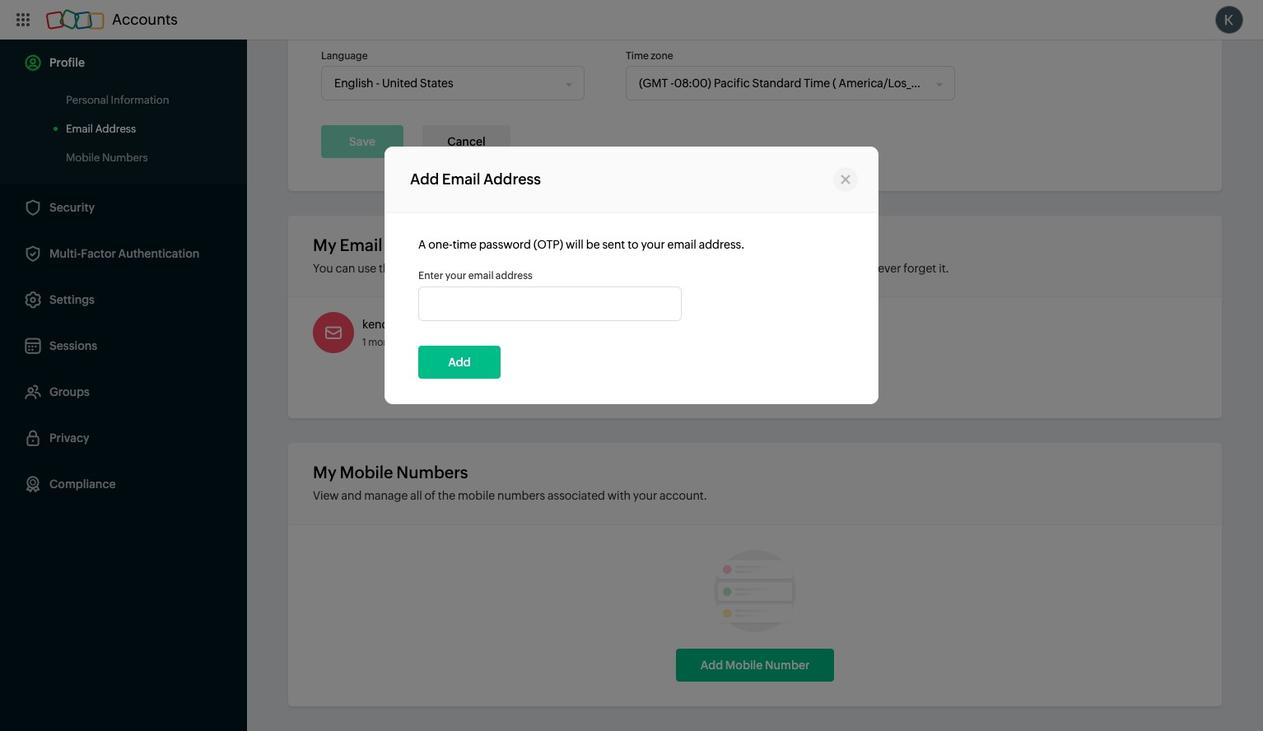 Task type: vqa. For each thing, say whether or not it's contained in the screenshot.
Address to the bottom
yes



Task type: describe. For each thing, give the bounding box(es) containing it.
associated
[[548, 489, 605, 502]]

and inside "my email addresses you can use the following email addresses to sign in to your account and also to reset your password if you ever forget it."
[[677, 262, 697, 275]]

the inside "my email addresses you can use the following email addresses to sign in to your account and also to reset your password if you ever forget it."
[[379, 262, 396, 275]]

email for my
[[340, 236, 383, 255]]

numbers
[[396, 463, 468, 482]]

multi-
[[49, 247, 81, 260]]

1 vertical spatial address
[[484, 170, 541, 187]]

a
[[418, 238, 426, 251]]

one-
[[429, 238, 453, 251]]

kendallparks02@gmail.com
[[362, 318, 512, 331]]

add mobile number button
[[676, 649, 835, 682]]

your down sent
[[603, 262, 628, 275]]

sessions
[[49, 339, 97, 353]]

sent
[[602, 238, 625, 251]]

also
[[699, 262, 721, 275]]

following
[[399, 262, 449, 275]]

in
[[578, 262, 588, 275]]

all
[[410, 489, 422, 502]]

0 vertical spatial email
[[66, 123, 93, 135]]

to right the in
[[590, 262, 601, 275]]

accounts
[[112, 11, 178, 28]]

security
[[49, 201, 95, 214]]

numbers
[[497, 489, 545, 502]]

your up account
[[641, 238, 665, 251]]

my for my mobile numbers
[[313, 463, 337, 482]]

factor
[[81, 247, 116, 260]]

groups
[[49, 386, 90, 399]]

be
[[586, 238, 600, 251]]

cancel button
[[423, 125, 510, 158]]

your right enter
[[445, 270, 467, 281]]

0 vertical spatial address
[[95, 123, 136, 135]]

to right sent
[[628, 238, 639, 251]]

forget
[[904, 262, 937, 275]]

mobile for my
[[340, 463, 393, 482]]

view
[[313, 489, 339, 502]]

email inside "my email addresses you can use the following email addresses to sign in to your account and also to reset your password if you ever forget it."
[[451, 262, 480, 275]]

mobile for add
[[726, 659, 763, 672]]

ever
[[878, 262, 902, 275]]

enter your email address
[[418, 270, 533, 281]]

kendallparks02@gmail.com 1 month ago
[[362, 318, 512, 348]]

1
[[362, 337, 366, 348]]

can
[[336, 262, 355, 275]]

email for add
[[442, 170, 481, 187]]

it.
[[939, 262, 949, 275]]

addresses
[[386, 236, 467, 255]]

if
[[847, 262, 854, 275]]



Task type: locate. For each thing, give the bounding box(es) containing it.
my email addresses you can use the following email addresses to sign in to your account and also to reset your password if you ever forget it.
[[313, 236, 949, 275]]

0 vertical spatial password
[[479, 238, 531, 251]]

account
[[630, 262, 674, 275]]

enter
[[418, 270, 443, 281]]

1 horizontal spatial the
[[438, 489, 456, 502]]

the right "of"
[[438, 489, 456, 502]]

and right view on the left bottom of page
[[341, 489, 362, 502]]

privacy
[[49, 432, 89, 445]]

password
[[479, 238, 531, 251], [792, 262, 844, 275]]

my for my email addresses
[[313, 236, 337, 255]]

the inside the my mobile numbers view and manage all of the mobile numbers associated with your account.
[[438, 489, 456, 502]]

add for add
[[448, 356, 471, 369]]

settings
[[49, 293, 95, 306]]

2 my from the top
[[313, 463, 337, 482]]

email inside "my email addresses you can use the following email addresses to sign in to your account and also to reset your password if you ever forget it."
[[340, 236, 383, 255]]

to right the also
[[723, 262, 734, 275]]

addresses
[[483, 262, 537, 275]]

1 vertical spatial add
[[448, 356, 471, 369]]

add email address
[[410, 170, 541, 187]]

profile
[[49, 56, 85, 69]]

my mobile numbers view and manage all of the mobile numbers associated with your account.
[[313, 463, 707, 502]]

email
[[668, 238, 697, 251], [451, 262, 480, 275], [468, 270, 494, 281]]

add left the number
[[701, 659, 723, 672]]

0 vertical spatial mobile
[[340, 463, 393, 482]]

language
[[321, 50, 368, 62]]

1 vertical spatial mobile
[[726, 659, 763, 672]]

email down time
[[451, 262, 480, 275]]

1 horizontal spatial email
[[340, 236, 383, 255]]

1 vertical spatial and
[[341, 489, 362, 502]]

mobile left the number
[[726, 659, 763, 672]]

ago
[[401, 337, 418, 348]]

0 vertical spatial add
[[410, 170, 439, 187]]

add for add email address
[[410, 170, 439, 187]]

1 horizontal spatial add
[[448, 356, 471, 369]]

sign
[[553, 262, 575, 275]]

my up view on the left bottom of page
[[313, 463, 337, 482]]

1 vertical spatial my
[[313, 463, 337, 482]]

your inside the my mobile numbers view and manage all of the mobile numbers associated with your account.
[[633, 489, 657, 502]]

add down kendallparks02@gmail.com 1 month ago
[[448, 356, 471, 369]]

you
[[856, 262, 876, 275]]

add inside button
[[448, 356, 471, 369]]

password left if
[[792, 262, 844, 275]]

0 horizontal spatial email
[[66, 123, 93, 135]]

your
[[641, 238, 665, 251], [603, 262, 628, 275], [766, 262, 790, 275], [445, 270, 467, 281], [633, 489, 657, 502]]

time
[[453, 238, 477, 251]]

authentication
[[118, 247, 200, 260]]

password inside "my email addresses you can use the following email addresses to sign in to your account and also to reset your password if you ever forget it."
[[792, 262, 844, 275]]

1 horizontal spatial and
[[677, 262, 697, 275]]

add down the cancel button
[[410, 170, 439, 187]]

password up addresses
[[479, 238, 531, 251]]

email left address
[[468, 270, 494, 281]]

0 vertical spatial and
[[677, 262, 697, 275]]

mobile
[[458, 489, 495, 502]]

address
[[496, 270, 533, 281]]

and left the also
[[677, 262, 697, 275]]

1 vertical spatial password
[[792, 262, 844, 275]]

account.
[[660, 489, 707, 502]]

and inside the my mobile numbers view and manage all of the mobile numbers associated with your account.
[[341, 489, 362, 502]]

2 vertical spatial email
[[340, 236, 383, 255]]

you
[[313, 262, 333, 275]]

None field
[[322, 67, 567, 100], [627, 67, 937, 100], [322, 67, 567, 100], [627, 67, 937, 100]]

1 my from the top
[[313, 236, 337, 255]]

0 horizontal spatial add
[[410, 170, 439, 187]]

2 vertical spatial add
[[701, 659, 723, 672]]

2 horizontal spatial email
[[442, 170, 481, 187]]

email up "use"
[[340, 236, 383, 255]]

email
[[66, 123, 93, 135], [442, 170, 481, 187], [340, 236, 383, 255]]

will
[[566, 238, 584, 251]]

save button
[[321, 125, 404, 158]]

1 horizontal spatial password
[[792, 262, 844, 275]]

2 horizontal spatial add
[[701, 659, 723, 672]]

0 horizontal spatial mobile
[[340, 463, 393, 482]]

multi-factor authentication
[[49, 247, 200, 260]]

primary image
[[581, 320, 606, 345]]

0 vertical spatial the
[[379, 262, 396, 275]]

mobile
[[340, 463, 393, 482], [726, 659, 763, 672]]

of
[[425, 489, 436, 502]]

1 horizontal spatial mobile
[[726, 659, 763, 672]]

month
[[368, 337, 399, 348]]

to left sign
[[539, 262, 551, 275]]

add button
[[418, 346, 501, 379]]

reset
[[737, 262, 763, 275]]

cancel
[[448, 135, 486, 148]]

None email field
[[418, 286, 682, 321]]

0 horizontal spatial and
[[341, 489, 362, 502]]

add inside button
[[701, 659, 723, 672]]

with
[[608, 489, 631, 502]]

address.
[[699, 238, 745, 251]]

0 vertical spatial my
[[313, 236, 337, 255]]

my up "you"
[[313, 236, 337, 255]]

1 vertical spatial the
[[438, 489, 456, 502]]

email down cancel
[[442, 170, 481, 187]]

add
[[410, 170, 439, 187], [448, 356, 471, 369], [701, 659, 723, 672]]

a one-time password (otp) will be sent to your email address.
[[418, 238, 745, 251]]

0 horizontal spatial password
[[479, 238, 531, 251]]

and
[[677, 262, 697, 275], [341, 489, 362, 502]]

your right with
[[633, 489, 657, 502]]

use
[[358, 262, 377, 275]]

mobile inside button
[[726, 659, 763, 672]]

add mobile number
[[701, 659, 810, 672]]

the right "use"
[[379, 262, 396, 275]]

my inside the my mobile numbers view and manage all of the mobile numbers associated with your account.
[[313, 463, 337, 482]]

save
[[349, 135, 376, 148]]

email up account
[[668, 238, 697, 251]]

the
[[379, 262, 396, 275], [438, 489, 456, 502]]

to
[[628, 238, 639, 251], [539, 262, 551, 275], [590, 262, 601, 275], [723, 262, 734, 275]]

number
[[765, 659, 810, 672]]

mobile inside the my mobile numbers view and manage all of the mobile numbers associated with your account.
[[340, 463, 393, 482]]

zone
[[651, 50, 674, 62]]

compliance
[[49, 478, 116, 491]]

1 vertical spatial email
[[442, 170, 481, 187]]

your right reset
[[766, 262, 790, 275]]

address
[[95, 123, 136, 135], [484, 170, 541, 187]]

time zone
[[626, 50, 674, 62]]

1 horizontal spatial address
[[484, 170, 541, 187]]

(otp)
[[534, 238, 564, 251]]

0 horizontal spatial address
[[95, 123, 136, 135]]

my
[[313, 236, 337, 255], [313, 463, 337, 482]]

manage
[[364, 489, 408, 502]]

email down profile
[[66, 123, 93, 135]]

add for add mobile number
[[701, 659, 723, 672]]

email address
[[66, 123, 136, 135]]

time
[[626, 50, 649, 62]]

my inside "my email addresses you can use the following email addresses to sign in to your account and also to reset your password if you ever forget it."
[[313, 236, 337, 255]]

0 horizontal spatial the
[[379, 262, 396, 275]]

mobile up manage
[[340, 463, 393, 482]]



